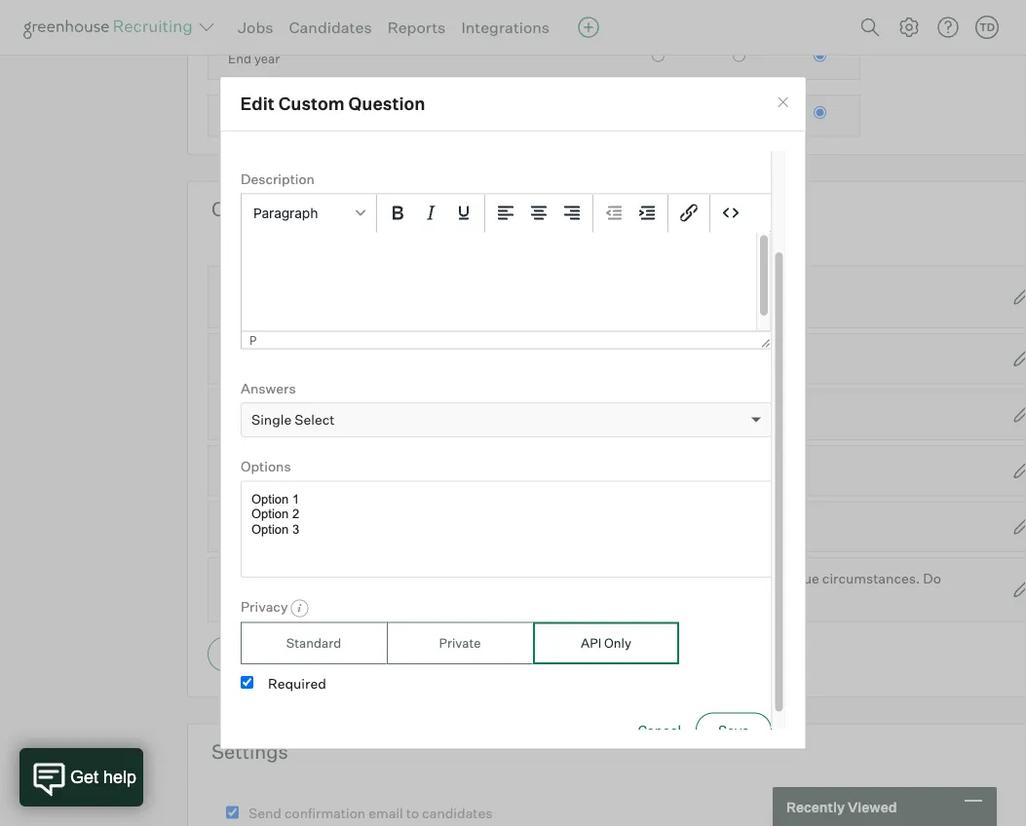 Task type: vqa. For each thing, say whether or not it's contained in the screenshot.
yyyy/mm/dd
no



Task type: describe. For each thing, give the bounding box(es) containing it.
based
[[682, 571, 721, 588]]

year
[[254, 51, 280, 66]]

support
[[512, 571, 562, 588]]

private option
[[387, 622, 533, 665]]

comfortable
[[299, 462, 377, 479]]

you down the we
[[248, 592, 271, 609]]

what
[[248, 406, 282, 423]]

you down single select option
[[273, 462, 296, 479]]

edit custom question dialog
[[220, 29, 807, 750]]

td button
[[972, 12, 1003, 43]]

to left new
[[565, 571, 578, 588]]

candidates
[[289, 18, 372, 37]]

cancel
[[638, 722, 681, 739]]

Enter each option on a new line. text field
[[240, 481, 772, 578]]

edit custom question
[[240, 93, 426, 115]]

single
[[251, 411, 291, 428]]

answers
[[240, 379, 296, 396]]

application
[[287, 197, 389, 221]]

adept?
[[419, 406, 466, 423]]

you left currently in the bottom of the page
[[273, 518, 296, 536]]

or
[[303, 592, 317, 609]]

will
[[319, 592, 341, 609]]

on
[[724, 571, 741, 588]]

question
[[349, 93, 426, 115]]

circumstances.
[[823, 571, 921, 588]]

require
[[400, 592, 446, 609]]

single select
[[251, 411, 334, 428]]

do
[[924, 571, 942, 588]]

close image
[[776, 95, 791, 110]]

save
[[718, 722, 749, 739]]

work inside we provide immigration and sponsorship support to new employees based on their unique circumstances. do you now or will you ever require sponsorship to work in the us?
[[547, 592, 578, 609]]

question
[[310, 646, 366, 663]]

in right lawfully
[[533, 518, 545, 536]]

cancel link
[[638, 721, 681, 740]]

send confirmation email to candidates
[[249, 805, 493, 822]]

end year
[[228, 51, 280, 66]]

about
[[379, 406, 416, 423]]

integrations
[[462, 18, 550, 37]]

end month
[[228, 108, 293, 124]]

what interested you about adept?
[[248, 406, 466, 423]]

jobs link
[[238, 18, 274, 37]]

copy
[[431, 646, 464, 663]]

settings
[[212, 740, 288, 764]]

month
[[254, 108, 293, 124]]

integrations link
[[462, 18, 550, 37]]

lawfully
[[482, 518, 530, 536]]

are for are you currently authorized to work lawfully in the us?
[[248, 518, 270, 536]]

immigration
[[322, 571, 400, 588]]

us? inside we provide immigration and sponsorship support to new employees based on their unique circumstances. do you now or will you ever require sponsorship to work in the us?
[[619, 592, 646, 609]]

candidates link
[[289, 18, 372, 37]]

ever
[[370, 592, 397, 609]]

end for end year
[[228, 51, 252, 66]]

only
[[604, 635, 631, 651]]

send
[[249, 805, 282, 822]]

now
[[274, 592, 300, 609]]

are for are you comfortable working in an office in san francisco 5 days a week? (required)
[[248, 462, 270, 479]]

office
[[467, 462, 502, 479]]

0 horizontal spatial us?
[[572, 518, 598, 536]]

currently
[[299, 518, 357, 536]]

0 vertical spatial the
[[548, 518, 569, 536]]

reports
[[388, 18, 446, 37]]

to right authorized
[[432, 518, 445, 536]]

5
[[613, 462, 621, 479]]

jobs
[[238, 18, 274, 37]]

single select option
[[251, 411, 334, 428]]

add custom question
[[230, 646, 366, 663]]

api only option
[[533, 622, 679, 665]]

configure image
[[898, 16, 921, 39]]

options
[[240, 458, 291, 475]]

job
[[552, 646, 572, 663]]

recently
[[787, 799, 845, 816]]

website
[[248, 351, 300, 368]]

unique
[[776, 571, 820, 588]]

paragraph group
[[241, 194, 771, 232]]

viewed
[[848, 799, 898, 816]]

1 vertical spatial sponsorship
[[449, 592, 528, 609]]

a
[[657, 462, 665, 479]]

p
[[249, 333, 257, 347]]

custom application questions
[[212, 197, 483, 221]]

in left san
[[505, 462, 517, 479]]

questions
[[393, 197, 483, 221]]

standard option
[[240, 622, 387, 665]]



Task type: locate. For each thing, give the bounding box(es) containing it.
toolbar
[[377, 194, 485, 232], [485, 194, 593, 232], [593, 194, 668, 232]]

(required)
[[712, 464, 774, 479]]

week?
[[668, 462, 709, 479]]

end
[[228, 51, 252, 66], [228, 108, 252, 124]]

2 toolbar from the left
[[485, 194, 593, 232]]

authorized
[[360, 518, 429, 536]]

add custom question button
[[208, 637, 389, 673]]

custom
[[260, 646, 307, 663]]

work left lawfully
[[448, 518, 479, 536]]

sponsorship up require
[[430, 571, 509, 588]]

0 vertical spatial sponsorship
[[430, 571, 509, 588]]

end left "month"
[[228, 108, 252, 124]]

private
[[439, 635, 481, 651]]

0 vertical spatial us?
[[572, 518, 598, 536]]

an
[[449, 462, 464, 479]]

2 end from the top
[[228, 108, 252, 124]]

us?
[[572, 518, 598, 536], [619, 592, 646, 609]]

edit
[[240, 93, 275, 115]]

1 vertical spatial end
[[228, 108, 252, 124]]

td
[[980, 20, 996, 34]]

sponsorship up private
[[449, 592, 528, 609]]

from
[[466, 646, 496, 663]]

paragraph
[[253, 205, 318, 221]]

their
[[743, 571, 773, 588]]

work down support
[[547, 592, 578, 609]]

None radio
[[733, 49, 746, 62], [814, 49, 827, 62], [733, 49, 746, 62], [814, 49, 827, 62]]

None checkbox
[[226, 807, 239, 820]]

description
[[240, 170, 314, 187]]

standard
[[286, 635, 341, 651]]

1 end from the top
[[228, 51, 252, 66]]

confirmation
[[285, 805, 366, 822]]

in down new
[[581, 592, 593, 609]]

0 vertical spatial work
[[448, 518, 479, 536]]

1 vertical spatial work
[[547, 592, 578, 609]]

0 vertical spatial custom
[[279, 93, 345, 115]]

td button
[[976, 16, 1000, 39]]

copy from another job
[[431, 646, 572, 663]]

1 vertical spatial are
[[248, 518, 270, 536]]

another
[[499, 646, 549, 663]]

select
[[294, 411, 334, 428]]

search image
[[859, 16, 882, 39]]

1 vertical spatial us?
[[619, 592, 646, 609]]

are up the we
[[248, 518, 270, 536]]

in left an
[[434, 462, 446, 479]]

the inside we provide immigration and sponsorship support to new employees based on their unique circumstances. do you now or will you ever require sponsorship to work in the us?
[[596, 592, 616, 609]]

in
[[434, 462, 446, 479], [505, 462, 517, 479], [533, 518, 545, 536], [581, 592, 593, 609]]

the down new
[[596, 592, 616, 609]]

san
[[520, 462, 545, 479]]

custom inside dialog
[[279, 93, 345, 115]]

us? down employees
[[619, 592, 646, 609]]

in inside we provide immigration and sponsorship support to new employees based on their unique circumstances. do you now or will you ever require sponsorship to work in the us?
[[581, 592, 593, 609]]

recently viewed
[[787, 799, 898, 816]]

you down immigration
[[344, 592, 367, 609]]

candidates
[[422, 805, 493, 822]]

we
[[248, 571, 268, 588]]

0 vertical spatial are
[[248, 462, 270, 479]]

custom
[[279, 93, 345, 115], [212, 197, 283, 221]]

provide
[[271, 571, 319, 588]]

are you currently authorized to work lawfully in the us?
[[248, 518, 598, 536]]

1 vertical spatial custom
[[212, 197, 283, 221]]

None radio
[[652, 49, 665, 62], [814, 106, 827, 119], [652, 49, 665, 62], [814, 106, 827, 119]]

paragraph button
[[245, 196, 372, 229]]

greenhouse recruiting image
[[23, 16, 199, 39]]

1 horizontal spatial the
[[596, 592, 616, 609]]

the right lawfully
[[548, 518, 569, 536]]

0 vertical spatial end
[[228, 51, 252, 66]]

2 are from the top
[[248, 518, 270, 536]]

work
[[448, 518, 479, 536], [547, 592, 578, 609]]

to
[[432, 518, 445, 536], [565, 571, 578, 588], [531, 592, 544, 609], [406, 805, 419, 822]]

interested
[[285, 406, 350, 423]]

3 toolbar from the left
[[593, 194, 668, 232]]

francisco
[[548, 462, 610, 479]]

1 are from the top
[[248, 462, 270, 479]]

0 horizontal spatial work
[[448, 518, 479, 536]]

1 toolbar from the left
[[377, 194, 485, 232]]

copy from another job button
[[408, 637, 594, 673]]

to down support
[[531, 592, 544, 609]]

p button
[[249, 333, 257, 347]]

are you comfortable working in an office in san francisco 5 days a week? (required)
[[248, 462, 774, 479]]

save button
[[696, 713, 772, 748]]

new
[[581, 571, 607, 588]]

1 horizontal spatial work
[[547, 592, 578, 609]]

to right email
[[406, 805, 419, 822]]

we provide immigration and sponsorship support to new employees based on their unique circumstances. do you now or will you ever require sponsorship to work in the us?
[[248, 571, 942, 609]]

end for end month
[[228, 108, 252, 124]]

you
[[353, 406, 376, 423], [273, 462, 296, 479], [273, 518, 296, 536], [248, 592, 271, 609], [344, 592, 367, 609]]

days
[[624, 462, 654, 479]]

sponsorship
[[430, 571, 509, 588], [449, 592, 528, 609]]

add
[[230, 646, 257, 663]]

custom down description
[[212, 197, 283, 221]]

Required checkbox
[[240, 676, 253, 689]]

you left about
[[353, 406, 376, 423]]

are
[[248, 462, 270, 479], [248, 518, 270, 536]]

end left year
[[228, 51, 252, 66]]

custom right edit
[[279, 93, 345, 115]]

required
[[268, 675, 326, 692]]

0 horizontal spatial the
[[548, 518, 569, 536]]

resize image
[[761, 338, 771, 348]]

email
[[369, 805, 403, 822]]

reports link
[[388, 18, 446, 37]]

and
[[403, 571, 427, 588]]

1 vertical spatial the
[[596, 592, 616, 609]]

the
[[548, 518, 569, 536], [596, 592, 616, 609]]

api
[[581, 635, 601, 651]]

are down single
[[248, 462, 270, 479]]

us? up new
[[572, 518, 598, 536]]

privacy
[[240, 598, 288, 615]]

api only
[[581, 635, 631, 651]]

employees
[[610, 571, 680, 588]]

1 horizontal spatial us?
[[619, 592, 646, 609]]

working
[[380, 462, 431, 479]]



